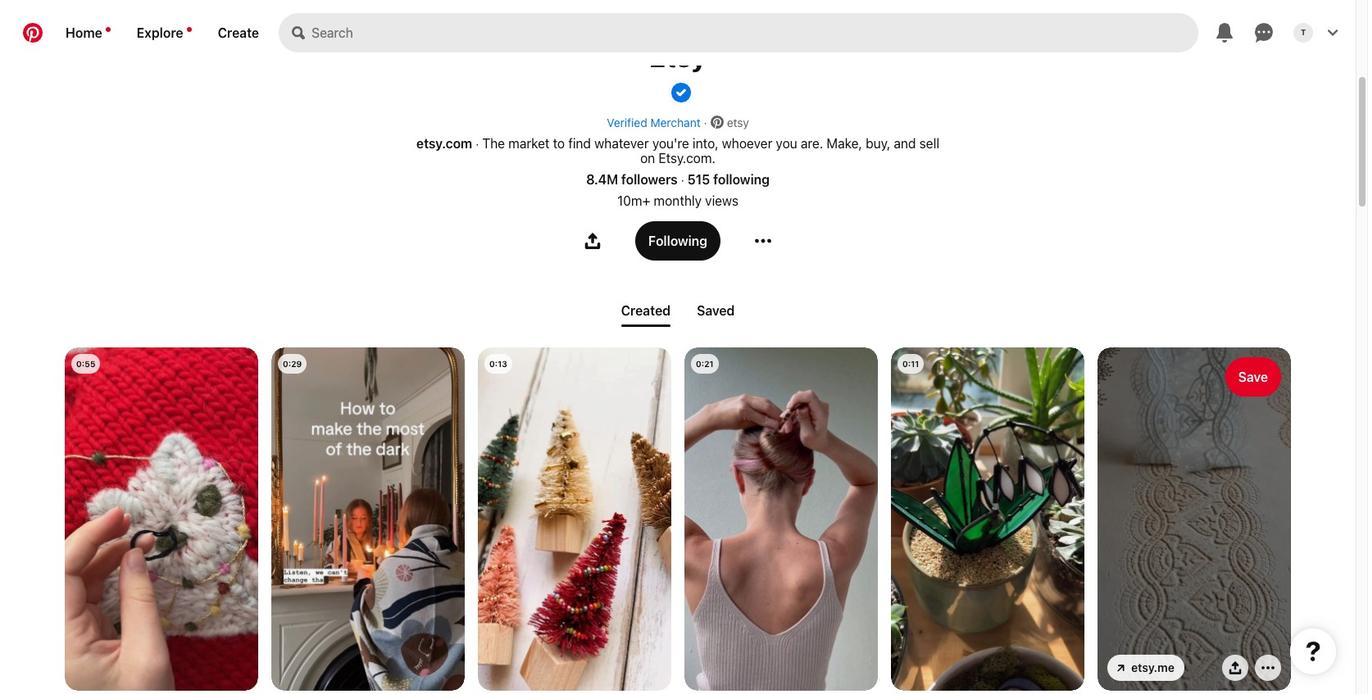 Task type: locate. For each thing, give the bounding box(es) containing it.
ireland based etsy seller mairistone decided to incorporate lace into her work earlier this year, making tea lights and lamps. to say we're obsessed might be an understatement 🕯️ lacework, porcelain lamps, porcelain art image
[[1098, 348, 1292, 692]]

etsy.me
[[1132, 661, 1175, 675]]

market
[[509, 136, 550, 151]]

etsy.me link
[[1108, 655, 1185, 683]]

explore link
[[124, 13, 205, 52]]

·
[[704, 116, 708, 130], [476, 137, 479, 151], [681, 173, 685, 187]]

wait for the end, it's so worth it 🐱 hand-knit design by the oh-so-talented etsy seller vickyknits knitting, embroidery, knitting pattens, holiday knitting, holiday sweater image
[[65, 348, 258, 692]]

you
[[776, 136, 798, 151]]

notifications image
[[106, 27, 111, 32]]

to
[[553, 136, 565, 151]]

· left 515
[[681, 173, 685, 187]]

verified
[[607, 116, 648, 130]]

are.
[[801, 136, 824, 151]]

merchant verification badge icon image
[[672, 83, 691, 103]]

saved
[[697, 303, 735, 318]]

· left pinterest icon on the top of the page
[[704, 116, 708, 130]]

make,
[[827, 136, 863, 151]]

and
[[894, 136, 916, 151]]

saved link
[[691, 297, 742, 325]]

following
[[649, 234, 708, 249]]

0 vertical spatial ·
[[704, 116, 708, 130]]

2 vertical spatial ·
[[681, 173, 685, 187]]

· left the on the left top of the page
[[476, 137, 479, 151]]

etsy image
[[629, 0, 727, 32]]

10m+
[[618, 194, 651, 208]]

created
[[621, 303, 671, 318]]

tara schultz image
[[1294, 23, 1314, 43]]

following
[[714, 172, 770, 187]]

Search text field
[[312, 13, 1199, 52]]

search icon image
[[292, 26, 305, 39]]

home
[[66, 25, 102, 40]]

2 horizontal spatial ·
[[704, 116, 708, 130]]

whoever
[[722, 136, 773, 151]]

etsy.com.
[[659, 151, 716, 166]]

whatever
[[595, 136, 649, 151]]

monthly
[[654, 194, 702, 208]]

as if we couldn't love mini trees any more. etsy shop laineirenedesigns ups the game with holiday decor 🎄 image
[[478, 348, 672, 692]]

views
[[705, 194, 739, 208]]

0 horizontal spatial ·
[[476, 137, 479, 151]]

save button
[[1226, 358, 1282, 397]]



Task type: describe. For each thing, give the bounding box(es) containing it.
following button
[[636, 221, 721, 261]]

etsy.com · the market to find whatever you're into, whoever you are. make, buy, and sell on etsy.com. 8.4m followers · 515 following 10m+ monthly views
[[417, 136, 940, 208]]

1 vertical spatial ·
[[476, 137, 479, 151]]

pinterest image
[[711, 116, 724, 129]]

etsy.com
[[417, 136, 473, 151]]

8.4m
[[586, 172, 618, 187]]

sell
[[920, 136, 940, 151]]

save list
[[0, 348, 1357, 695]]

create link
[[205, 13, 272, 52]]

verified merchant ·
[[607, 116, 708, 130]]

simple, beautiful, and seemingly effortless hairstyle for your holiday parties ❤️ pick up one of these lovely french hair pins from etsy seller ninicojewelry diy hair style, hair tips, holiday hair styles image
[[685, 348, 878, 692]]

etsy
[[649, 39, 707, 74]]

into,
[[693, 136, 719, 151]]

no need to worry about overwatering here🪴 this lovely lily of the valley is just one of the newest creations from hannah of etsy shop sandandfireworks stained glass, glass work, glass pattern, glass cutting image
[[891, 348, 1085, 692]]

find
[[569, 136, 591, 151]]

explore
[[137, 25, 183, 40]]

etsy.com link
[[417, 136, 473, 151]]

the
[[482, 136, 505, 151]]

notifications image
[[187, 27, 192, 32]]

planning the coziest night in with etsy finds cozy vibes, cozy blanket, cozy aesthetic, winter candles image
[[271, 348, 465, 692]]

link image
[[1118, 665, 1125, 673]]

followers
[[622, 172, 678, 187]]

on
[[641, 151, 655, 166]]

created link
[[615, 297, 678, 327]]

1 horizontal spatial ·
[[681, 173, 685, 187]]

515
[[688, 172, 710, 187]]

home link
[[52, 13, 124, 52]]

you're
[[653, 136, 690, 151]]

buy,
[[866, 136, 891, 151]]

merchant
[[651, 116, 701, 130]]

create
[[218, 25, 259, 40]]

save
[[1239, 370, 1269, 385]]

etsy
[[727, 116, 749, 130]]



Task type: vqa. For each thing, say whether or not it's contained in the screenshot.
the Make,
yes



